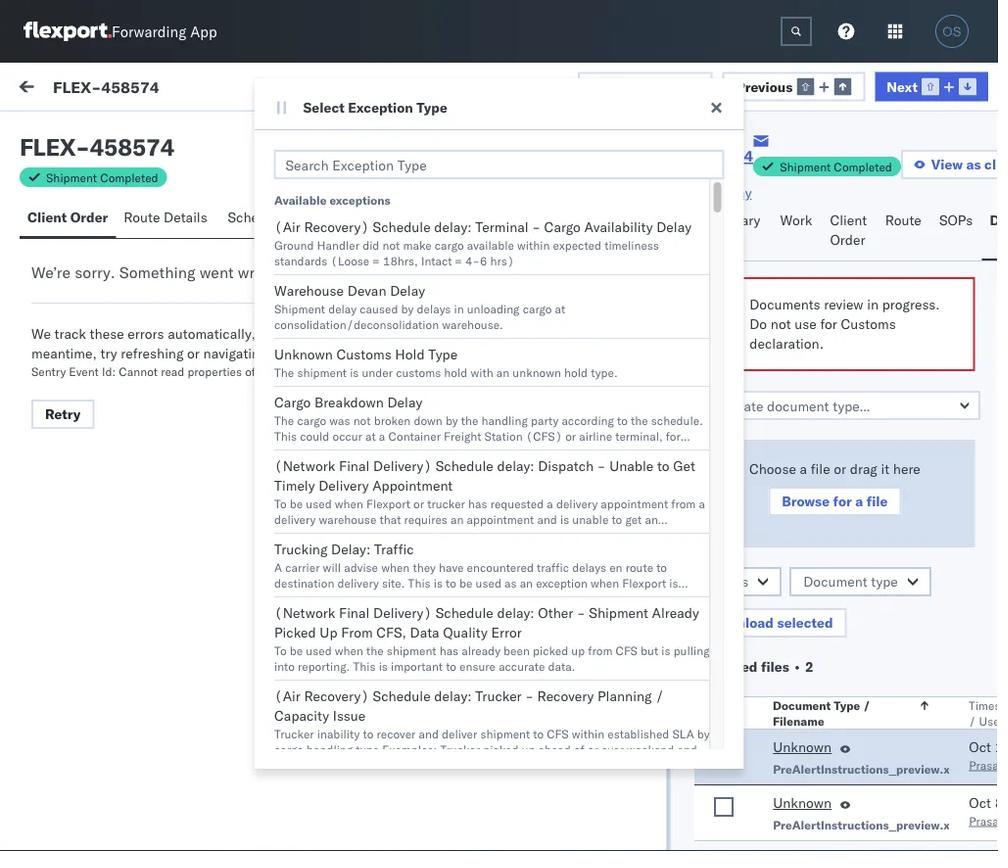 Task type: locate. For each thing, give the bounding box(es) containing it.
0 vertical spatial 6:47
[[436, 512, 465, 529]]

j for dec 20, 2026, 12:33 am pst
[[67, 402, 71, 414]]

1 vertical spatial and
[[419, 727, 439, 741]]

oct left 8
[[969, 794, 991, 812]]

1 vertical spatial document
[[803, 573, 867, 590]]

route button
[[878, 203, 932, 261]]

example.
[[274, 444, 322, 459]]

0 vertical spatial final
[[339, 458, 369, 475]]

or up operational
[[587, 742, 598, 757]]

work
[[56, 75, 107, 102], [812, 170, 838, 185]]

1 vertical spatial work
[[812, 170, 838, 185]]

recovery) up handler
[[304, 219, 369, 236]]

cargo down the undefined
[[274, 394, 310, 411]]

not inside (air recovery) schedule delay: terminal - cargo availability delay ground handler did not make cargo available within expected timeliness standards (loose = 18hrs, intact = 4-6 hrs)
[[382, 238, 400, 252]]

route left details
[[124, 209, 160, 226]]

delay: inside (air recovery) schedule delay: trucker - recovery planning / capacity issue trucker inability to recover and deliver shipment to cfs within established sla by cargo handling type examples: trucker picked up ahead of or over weekend and didn't deliver until after weekend, cfs / trucker is not operational on sunday
[[434, 688, 472, 705]]

j up we're
[[67, 214, 71, 227]]

0 vertical spatial picked
[[533, 643, 568, 658]]

recovery) inside (air recovery) schedule delay: trucker - recovery planning / capacity issue trucker inability to recover and deliver shipment to cfs within established sla by cargo handling type examples: trucker picked up ahead of or over weekend and didn't deliver until after weekend, cfs / trucker is not operational on sunday
[[304, 688, 369, 705]]

schedule inside button
[[228, 209, 286, 226]]

jason-test zhao for dec 20, 2026, 12:36 am pst
[[95, 212, 199, 229]]

0 vertical spatial handling
[[481, 413, 528, 428]]

documents inside button
[[348, 209, 418, 226]]

(air inside (air recovery) schedule delay: terminal - cargo availability delay ground handler did not make cargo available within expected timeliness standards (loose = 18hrs, intact = 4-6 hrs)
[[274, 219, 300, 236]]

1 oct from the top
[[969, 739, 991, 756]]

zhao up we're sorry. something went wrong. at left top
[[168, 212, 199, 229]]

2 the from the top
[[274, 413, 294, 428]]

document type
[[803, 573, 898, 590]]

external (0) button
[[24, 116, 124, 154]]

1 6:47 from the top
[[436, 512, 465, 529]]

up up data.
[[571, 643, 585, 658]]

not inside documents review in progress. do not use for customs declaration.
[[771, 315, 791, 332]]

cargo inside (air recovery) schedule delay: trucker - recovery planning / capacity issue trucker inability to recover and deliver shipment to cfs within established sla by cargo handling type examples: trucker picked up ahead of or over weekend and didn't deliver until after weekend, cfs / trucker is not operational on sunday
[[274, 742, 303, 757]]

by up persists
[[401, 301, 413, 316]]

delay inside (air recovery) schedule delay: terminal - cargo availability delay ground handler did not make cargo available within expected timeliness standards (loose = 18hrs, intact = 4-6 hrs)
[[656, 219, 692, 236]]

1 17, from the top
[[369, 512, 390, 529]]

resize handle column header
[[308, 164, 332, 852], [522, 164, 545, 852], [735, 164, 759, 852], [949, 164, 972, 852]]

shipment inside cargo breakdown delay the cargo was not broken down by the handling party according to the schedule. this could occur at a container freight station (cfs) or airline terminal, for example. (network final delivery) schedule delay: dispatch - unable to get timely delivery appointment to be used when flexport or trucker has requested a delivery appointment from a delivery warehouse that requires an appointment and is unable to get an appointment within sla trucking delay: traffic a carrier will advise when they have encountered traffic delays en route to destination delivery site. this is to be used as an exception when flexport is notified of this occurance impacting a shipment's final delivery date/time (network final delivery) schedule delay: other - shipment already picked up from cfs, data quality error to be used when the shipment has already been picked up from cfs but is pulling into reporting. this is important to ensure accurate data.
[[387, 643, 436, 658]]

1 vertical spatial zhao
[[168, 306, 199, 323]]

delays left en
[[572, 560, 606, 575]]

cargo inside (air recovery) schedule delay: terminal - cargo availability delay ground handler did not make cargo available within expected timeliness standards (loose = 18hrs, intact = 4-6 hrs)
[[544, 219, 581, 236]]

within up over
[[572, 727, 604, 741]]

view as cli button
[[902, 150, 999, 179]]

am for 12:33
[[477, 418, 499, 435]]

0 vertical spatial customs
[[841, 315, 896, 332]]

z for dec 20, 2026, 12:33 am pst
[[71, 402, 76, 414]]

automatically,
[[168, 325, 256, 343]]

2 recovery) from the top
[[304, 688, 369, 705]]

0 horizontal spatial completed
[[100, 170, 158, 185]]

picked left ahead
[[483, 742, 518, 757]]

0 horizontal spatial file
[[543, 137, 567, 154]]

1 vertical spatial handling
[[306, 742, 353, 757]]

recovery
[[537, 688, 594, 705]]

unknown for oct 8
[[773, 794, 832, 812]]

2 hold from the left
[[564, 365, 588, 380]]

from down get at the bottom
[[671, 496, 696, 511]]

2 unknown link from the top
[[773, 793, 832, 817]]

freight
[[444, 429, 481, 444]]

has left requested
[[468, 496, 487, 511]]

dispatch
[[538, 458, 594, 475]]

handler
[[317, 238, 359, 252]]

2 vertical spatial jason-
[[95, 400, 139, 417]]

17,
[[369, 512, 390, 529], [369, 605, 390, 623]]

delivery
[[318, 477, 369, 494]]

0 vertical spatial unknown link
[[773, 738, 832, 761]]

dec 8, 2026, 6:39 pm pst
[[341, 699, 509, 716]]

0 vertical spatial of
[[245, 364, 256, 379]]

used down encountered
[[475, 576, 501, 591]]

test down cannot
[[139, 400, 165, 417]]

2 = from the left
[[455, 253, 462, 268]]

(reading
[[316, 364, 363, 379]]

0 horizontal spatial message
[[61, 170, 108, 185]]

3 am from the top
[[477, 418, 499, 435]]

2 vertical spatial delay
[[387, 394, 422, 411]]

0 horizontal spatial client order button
[[20, 200, 116, 238]]

order
[[70, 209, 108, 226], [831, 231, 866, 248]]

1 prasa from the top
[[969, 758, 999, 772]]

to up 'terminal,' at the bottom right of page
[[617, 413, 628, 428]]

flexport down route
[[622, 576, 666, 591]]

1 vertical spatial exception
[[571, 137, 635, 154]]

or down automatically, at the top of the page
[[187, 345, 200, 362]]

2 vertical spatial appointment
[[274, 528, 341, 542]]

already
[[461, 643, 500, 658]]

went
[[200, 263, 234, 282]]

and down requested
[[537, 512, 557, 527]]

1 horizontal spatial client
[[831, 212, 868, 229]]

2 vertical spatial 20,
[[369, 418, 390, 435]]

recovery) inside (air recovery) schedule delay: terminal - cargo availability delay ground handler did not make cargo available within expected timeliness standards (loose = 18hrs, intact = 4-6 hrs)
[[304, 219, 369, 236]]

1 vertical spatial appointment
[[467, 512, 534, 527]]

trucker up weekend, at the left bottom of page
[[440, 742, 480, 757]]

from up the planning
[[588, 643, 612, 658]]

exceptions
[[329, 193, 390, 207]]

or down according
[[565, 429, 576, 444]]

test up 'something'
[[139, 212, 165, 229]]

or
[[187, 345, 200, 362], [565, 429, 576, 444], [834, 460, 846, 477], [413, 496, 424, 511], [587, 742, 598, 757]]

2 (air from the top
[[274, 688, 300, 705]]

1 horizontal spatial appointment
[[467, 512, 534, 527]]

1 horizontal spatial within
[[517, 238, 550, 252]]

am down unloading
[[477, 324, 499, 341]]

1 vertical spatial ttt
[[59, 340, 74, 357]]

type inside 'button'
[[871, 573, 898, 590]]

1 horizontal spatial has
[[468, 496, 487, 511]]

1 horizontal spatial and
[[537, 512, 557, 527]]

route for route details
[[124, 209, 160, 226]]

an
[[496, 365, 509, 380], [450, 512, 463, 527], [645, 512, 658, 527], [520, 576, 533, 591]]

route
[[625, 560, 653, 575]]

sla inside (air recovery) schedule delay: trucker - recovery planning / capacity issue trucker inability to recover and deliver shipment to cfs within established sla by cargo handling type examples: trucker picked up ahead of or over weekend and didn't deliver until after weekend, cfs / trucker is not operational on sunday
[[672, 727, 694, 741]]

and up examples:
[[419, 727, 439, 741]]

not up 18hrs,
[[382, 238, 400, 252]]

select
[[303, 99, 345, 116]]

1 horizontal spatial but
[[641, 643, 658, 658]]

is up already
[[669, 576, 678, 591]]

we're
[[31, 263, 71, 282]]

1 vertical spatial picked
[[483, 742, 518, 757]]

3 resize handle column header from the left
[[735, 164, 759, 852]]

trucker right weekend, at the left bottom of page
[[490, 758, 528, 773]]

(air up capacity
[[274, 688, 300, 705]]

of up operational
[[574, 742, 584, 757]]

documents button
[[340, 200, 430, 238]]

the up freight
[[461, 413, 478, 428]]

customs inside documents review in progress. do not use for customs declaration.
[[841, 315, 896, 332]]

work for my
[[56, 75, 107, 102]]

0 vertical spatial zhao
[[168, 212, 199, 229]]

ttt left sorry.
[[59, 246, 74, 263]]

document type / filename
[[773, 698, 871, 728]]

delay for breakdown
[[387, 394, 422, 411]]

declaration.
[[750, 335, 824, 352]]

3 jason- from the top
[[95, 400, 139, 417]]

3 20, from the top
[[369, 418, 390, 435]]

1 vertical spatial delays
[[572, 560, 606, 575]]

message for message button
[[145, 80, 203, 98]]

2 resize handle column header from the left
[[522, 164, 545, 852]]

1 final from the top
[[339, 458, 369, 475]]

test for dec 20, 2026, 12:35 am pst
[[139, 306, 165, 323]]

handling inside cargo breakdown delay the cargo was not broken down by the handling party according to the schedule. this could occur at a container freight station (cfs) or airline terminal, for example. (network final delivery) schedule delay: dispatch - unable to get timely delivery appointment to be used when flexport or trucker has requested a delivery appointment from a delivery warehouse that requires an appointment and is unable to get an appointment within sla trucking delay: traffic a carrier will advise when they have encountered traffic delays en route to destination delivery site. this is to be used as an exception when flexport is notified of this occurance impacting a shipment's final delivery date/time (network final delivery) schedule delay: other - shipment already picked up from cfs, data quality error to be used when the shipment has already been picked up from cfs but is pulling into reporting. this is important to ensure accurate data.
[[481, 413, 528, 428]]

2 prealertinstructions_preview.xlsx from the top
[[773, 817, 966, 832]]

1 vertical spatial cargo
[[274, 394, 310, 411]]

at inside warehouse devan delay shipment delay caused by delays in unloading cargo at consolidation/deconsolidation warehouse.
[[555, 301, 565, 316]]

to up the into on the bottom of the page
[[274, 643, 286, 658]]

shipment inside unknown customs hold type the shipment is under customs hold with an unknown hold type.
[[297, 365, 347, 380]]

1 vertical spatial be
[[459, 576, 472, 591]]

2 jason- from the top
[[95, 306, 139, 323]]

2026, down appointment
[[394, 512, 432, 529]]

0 vertical spatial cfs
[[616, 643, 638, 658]]

but inside we track these errors automatically, but if the problem persists feel free to contact us. in the meantime, try refreshing or navigating to another page. sentry event id: cannot read properties of undefined (reading 'selection')
[[259, 325, 280, 343]]

1 horizontal spatial shipment
[[387, 643, 436, 658]]

browse for a file button
[[768, 487, 902, 516]]

be down timely
[[289, 496, 303, 511]]

2 oct from the top
[[969, 794, 991, 812]]

1 horizontal spatial file
[[867, 493, 888, 510]]

to up ahead
[[533, 727, 544, 741]]

type inside "document type / filename"
[[834, 698, 861, 713]]

over
[[601, 742, 624, 757]]

0 vertical spatial work
[[56, 75, 107, 102]]

shipment inside cargo breakdown delay the cargo was not broken down by the handling party according to the schedule. this could occur at a container freight station (cfs) or airline terminal, for example. (network final delivery) schedule delay: dispatch - unable to get timely delivery appointment to be used when flexport or trucker has requested a delivery appointment from a delivery warehouse that requires an appointment and is unable to get an appointment within sla trucking delay: traffic a carrier will advise when they have encountered traffic delays en route to destination delivery site. this is to be used as an exception when flexport is notified of this occurance impacting a shipment's final delivery date/time (network final delivery) schedule delay: other - shipment already picked up from cfs, data quality error to be used when the shipment has already been picked up from cfs but is pulling into reporting. this is important to ensure accurate data.
[[589, 605, 648, 622]]

4 resize handle column header from the left
[[949, 164, 972, 852]]

document up selected
[[803, 573, 867, 590]]

6
[[480, 253, 487, 268]]

0 horizontal spatial customs
[[336, 346, 391, 363]]

appointment up get
[[601, 496, 668, 511]]

trucker inside (air recovery) schedule delay: trucker - recovery planning / capacity issue trucker inability to recover and deliver shipment to cfs within established sla by cargo handling type examples: trucker picked up ahead of or over weekend and didn't deliver until after weekend, cfs / trucker is not operational on sunday
[[490, 758, 528, 773]]

1 vertical spatial file
[[867, 493, 888, 510]]

up
[[319, 624, 337, 641]]

documents review in progress. do not use for customs declaration.
[[750, 296, 940, 352]]

(network
[[274, 458, 335, 475], [274, 605, 335, 622]]

flex- down filename
[[768, 793, 809, 810]]

2026,
[[394, 231, 432, 248], [394, 324, 432, 341], [394, 418, 432, 435], [394, 512, 432, 529], [394, 605, 432, 623], [385, 699, 423, 716]]

0 horizontal spatial file
[[811, 460, 830, 477]]

oct inside oct 1 prasa
[[969, 739, 991, 756]]

0 horizontal spatial cfs
[[455, 758, 477, 773]]

until
[[346, 758, 370, 773]]

deliver left until
[[307, 758, 343, 773]]

pm up encountered
[[469, 512, 489, 529]]

2 ttt from the top
[[59, 340, 74, 357]]

flex- 458574 link
[[696, 126, 754, 166]]

pst down unloading
[[502, 324, 526, 341]]

oct
[[969, 739, 991, 756], [969, 794, 991, 812]]

for down choose a file or drag it here
[[833, 493, 852, 510]]

2 prasa from the top
[[969, 813, 999, 828]]

(0) for external (0)
[[86, 124, 112, 142]]

1 resize handle column header from the left
[[308, 164, 332, 852]]

unknown link for oct 8
[[773, 793, 832, 817]]

0 vertical spatial order
[[70, 209, 108, 226]]

1 vertical spatial jason-
[[95, 306, 139, 323]]

encountered
[[467, 560, 534, 575]]

carrier
[[285, 560, 320, 575]]

1 horizontal spatial by
[[445, 413, 458, 428]]

= left 4-
[[455, 253, 462, 268]]

document inside "document type / filename"
[[773, 698, 831, 713]]

1 j z from the top
[[67, 214, 76, 227]]

time
[[342, 170, 368, 185]]

2 20, from the top
[[369, 324, 390, 341]]

route for route
[[886, 212, 922, 229]]

2 final from the top
[[339, 605, 369, 622]]

2 am from the top
[[477, 324, 499, 341]]

Search Exception Type text field
[[274, 150, 725, 179]]

3 zhao from the top
[[168, 400, 199, 417]]

0 vertical spatial file
[[609, 78, 633, 95]]

j for ttt
[[67, 214, 71, 227]]

for right the use
[[820, 315, 837, 332]]

/ inside "document type / filename"
[[863, 698, 871, 713]]

0 horizontal spatial order
[[70, 209, 108, 226]]

None text field
[[781, 17, 813, 46]]

1 20, from the top
[[369, 231, 390, 248]]

file up browse for a file
[[811, 460, 830, 477]]

1 vertical spatial delay
[[390, 282, 425, 299]]

1 horizontal spatial as
[[967, 156, 982, 173]]

0 vertical spatial 17,
[[369, 512, 390, 529]]

cargo up didn't in the bottom of the page
[[274, 742, 303, 757]]

shipment down accurate
[[480, 727, 530, 741]]

unknown link for oct 1
[[773, 738, 832, 761]]

0 horizontal spatial hold
[[444, 365, 467, 380]]

cargo inside (air recovery) schedule delay: terminal - cargo availability delay ground handler did not make cargo available within expected timeliness standards (loose = 18hrs, intact = 4-6 hrs)
[[434, 238, 464, 252]]

flexport. image
[[24, 22, 112, 41]]

0 vertical spatial from
[[671, 496, 696, 511]]

1 (network from the top
[[274, 458, 335, 475]]

1 vertical spatial jason-test zhao
[[95, 306, 199, 323]]

1 (air from the top
[[274, 219, 300, 236]]

2 test from the top
[[139, 306, 165, 323]]

prealertinstructions_preview.xlsx
[[773, 762, 966, 776], [773, 817, 966, 832]]

1 horizontal spatial documents
[[750, 296, 820, 313]]

as inside button
[[967, 156, 982, 173]]

schedule.
[[651, 413, 703, 428]]

None checkbox
[[714, 703, 734, 723], [714, 741, 734, 761], [714, 797, 734, 817], [714, 703, 734, 723], [714, 741, 734, 761], [714, 797, 734, 817]]

jason-test zhao for dec 20, 2026, 12:35 am pst
[[95, 306, 199, 323]]

an right get
[[645, 512, 658, 527]]

0 vertical spatial within
[[517, 238, 550, 252]]

final up delivery
[[339, 458, 369, 475]]

2 jason-test zhao from the top
[[95, 306, 199, 323]]

summary button
[[695, 203, 773, 261]]

by
[[401, 301, 413, 316], [445, 413, 458, 428], [697, 727, 710, 741]]

(air for (air recovery) schedule delay: trucker - recovery planning / capacity issue
[[274, 688, 300, 705]]

the inside cargo breakdown delay the cargo was not broken down by the handling party according to the schedule. this could occur at a container freight station (cfs) or airline terminal, for example. (network final delivery) schedule delay: dispatch - unable to get timely delivery appointment to be used when flexport or trucker has requested a delivery appointment from a delivery warehouse that requires an appointment and is unable to get an appointment within sla trucking delay: traffic a carrier will advise when they have encountered traffic delays en route to destination delivery site. this is to be used as an exception when flexport is notified of this occurance impacting a shipment's final delivery date/time (network final delivery) schedule delay: other - shipment already picked up from cfs, data quality error to be used when the shipment has already been picked up from cfs but is pulling into reporting. this is important to ensure accurate data.
[[274, 413, 294, 428]]

1 ttt from the top
[[59, 246, 74, 263]]

client order up we're
[[27, 209, 108, 226]]

progress.
[[882, 296, 940, 313]]

handling down inability
[[306, 742, 353, 757]]

2 horizontal spatial by
[[697, 727, 710, 741]]

1 prealertinstructions_preview.xlsx from the top
[[773, 762, 966, 776]]

(air
[[274, 219, 300, 236], [274, 688, 300, 705]]

jason- down the id:
[[95, 400, 139, 417]]

type up until
[[356, 742, 379, 757]]

0 horizontal spatial =
[[372, 253, 380, 268]]

z up sorry.
[[71, 214, 76, 227]]

0 vertical spatial but
[[259, 325, 280, 343]]

completed
[[834, 159, 893, 174], [100, 170, 158, 185]]

2 dec from the top
[[341, 324, 365, 341]]

1 test from the top
[[139, 212, 165, 229]]

of inside cargo breakdown delay the cargo was not broken down by the handling party according to the schedule. this could occur at a container freight station (cfs) or airline terminal, for example. (network final delivery) schedule delay: dispatch - unable to get timely delivery appointment to be used when flexport or trucker has requested a delivery appointment from a delivery warehouse that requires an appointment and is unable to get an appointment within sla trucking delay: traffic a carrier will advise when they have encountered traffic delays en route to destination delivery site. this is to be used as an exception when flexport is notified of this occurance impacting a shipment's final delivery date/time (network final delivery) schedule delay: other - shipment already picked up from cfs, data quality error to be used when the shipment has already been picked up from cfs but is pulling into reporting. this is important to ensure accurate data.
[[318, 592, 329, 606]]

delivery down advise
[[337, 576, 379, 591]]

trucker down ensure
[[475, 688, 522, 705]]

if
[[284, 325, 292, 343]]

jason-test zhao down cannot
[[95, 400, 199, 417]]

my
[[20, 75, 51, 102]]

unable
[[609, 458, 654, 475]]

document inside 'button'
[[803, 573, 867, 590]]

when
[[335, 496, 363, 511], [381, 560, 409, 575], [591, 576, 619, 591], [335, 643, 363, 658]]

by right established
[[697, 727, 710, 741]]

0 vertical spatial delivery)
[[373, 458, 432, 475]]

2 to from the top
[[274, 643, 286, 658]]

planning
[[597, 688, 652, 705]]

2 zhao from the top
[[168, 306, 199, 323]]

1 vertical spatial message
[[228, 124, 285, 142]]

6:47 up quality at bottom left
[[436, 605, 465, 623]]

resize handle column header for message
[[308, 164, 332, 852]]

1 j from the top
[[67, 214, 71, 227]]

0 vertical spatial jason-
[[95, 212, 139, 229]]

type inside (air recovery) schedule delay: trucker - recovery planning / capacity issue trucker inability to recover and deliver shipment to cfs within established sla by cargo handling type examples: trucker picked up ahead of or over weekend and didn't deliver until after weekend, cfs / trucker is not operational on sunday
[[356, 742, 379, 757]]

2 horizontal spatial message
[[228, 124, 285, 142]]

occur
[[332, 429, 362, 444]]

at inside cargo breakdown delay the cargo was not broken down by the handling party according to the schedule. this could occur at a container freight station (cfs) or airline terminal, for example. (network final delivery) schedule delay: dispatch - unable to get timely delivery appointment to be used when flexport or trucker has requested a delivery appointment from a delivery warehouse that requires an appointment and is unable to get an appointment within sla trucking delay: traffic a carrier will advise when they have encountered traffic delays en route to destination delivery site. this is to be used as an exception when flexport is notified of this occurance impacting a shipment's final delivery date/time (network final delivery) schedule delay: other - shipment already picked up from cfs, data quality error to be used when the shipment has already been picked up from cfs but is pulling into reporting. this is important to ensure accurate data.
[[365, 429, 376, 444]]

message list
[[228, 124, 313, 142]]

work up external (0)
[[56, 75, 107, 102]]

shipment completed up work
[[780, 159, 893, 174]]

up inside cargo breakdown delay the cargo was not broken down by the handling party according to the schedule. this could occur at a container freight station (cfs) or airline terminal, for example. (network final delivery) schedule delay: dispatch - unable to get timely delivery appointment to be used when flexport or trucker has requested a delivery appointment from a delivery warehouse that requires an appointment and is unable to get an appointment within sla trucking delay: traffic a carrier will advise when they have encountered traffic delays en route to destination delivery site. this is to be used as an exception when flexport is notified of this occurance impacting a shipment's final delivery date/time (network final delivery) schedule delay: other - shipment already picked up from cfs, data quality error to be used when the shipment has already been picked up from cfs but is pulling into reporting. this is important to ensure accurate data.
[[571, 643, 585, 658]]

inability
[[317, 727, 360, 741]]

= down did
[[372, 253, 380, 268]]

1 horizontal spatial in
[[867, 296, 879, 313]]

shipment down en
[[589, 605, 648, 622]]

0 horizontal spatial at
[[365, 429, 376, 444]]

1 z from the top
[[71, 214, 76, 227]]

(air inside (air recovery) schedule delay: trucker - recovery planning / capacity issue trucker inability to recover and deliver shipment to cfs within established sla by cargo handling type examples: trucker picked up ahead of or over weekend and didn't deliver until after weekend, cfs / trucker is not operational on sunday
[[274, 688, 300, 705]]

final
[[339, 458, 369, 475], [339, 605, 369, 622]]

documents up the use
[[750, 296, 820, 313]]

1 horizontal spatial hold
[[564, 365, 588, 380]]

shipment down another
[[297, 365, 347, 380]]

as inside cargo breakdown delay the cargo was not broken down by the handling party according to the schedule. this could occur at a container freight station (cfs) or airline terminal, for example. (network final delivery) schedule delay: dispatch - unable to get timely delivery appointment to be used when flexport or trucker has requested a delivery appointment from a delivery warehouse that requires an appointment and is unable to get an appointment within sla trucking delay: traffic a carrier will advise when they have encountered traffic delays en route to destination delivery site. this is to be used as an exception when flexport is notified of this occurance impacting a shipment's final delivery date/time (network final delivery) schedule delay: other - shipment already picked up from cfs, data quality error to be used when the shipment has already been picked up from cfs but is pulling into reporting. this is important to ensure accurate data.
[[504, 576, 517, 591]]

id:
[[102, 364, 116, 379]]

not inside cargo breakdown delay the cargo was not broken down by the handling party according to the schedule. this could occur at a container freight station (cfs) or airline terminal, for example. (network final delivery) schedule delay: dispatch - unable to get timely delivery appointment to be used when flexport or trucker has requested a delivery appointment from a delivery warehouse that requires an appointment and is unable to get an appointment within sla trucking delay: traffic a carrier will advise when they have encountered traffic delays en route to destination delivery site. this is to be used as an exception when flexport is notified of this occurance impacting a shipment's final delivery date/time (network final delivery) schedule delay: other - shipment already picked up from cfs, data quality error to be used when the shipment has already been picked up from cfs but is pulling into reporting. this is important to ensure accurate data.
[[353, 413, 371, 428]]

cfs,
[[376, 624, 406, 641]]

data
[[410, 624, 439, 641]]

handling up "station"
[[481, 413, 528, 428]]

type
[[417, 99, 448, 116], [428, 346, 457, 363], [834, 698, 861, 713]]

1 (0) from the left
[[86, 124, 112, 142]]

1 horizontal spatial of
[[318, 592, 329, 606]]

0 horizontal spatial as
[[504, 576, 517, 591]]

we're sorry. something went wrong.
[[31, 263, 286, 282]]

1 jason-test zhao from the top
[[95, 212, 199, 229]]

next
[[887, 78, 918, 95]]

cargo inside cargo breakdown delay the cargo was not broken down by the handling party according to the schedule. this could occur at a container freight station (cfs) or airline terminal, for example. (network final delivery) schedule delay: dispatch - unable to get timely delivery appointment to be used when flexport or trucker has requested a delivery appointment from a delivery warehouse that requires an appointment and is unable to get an appointment within sla trucking delay: traffic a carrier will advise when they have encountered traffic delays en route to destination delivery site. this is to be used as an exception when flexport is notified of this occurance impacting a shipment's final delivery date/time (network final delivery) schedule delay: other - shipment already picked up from cfs, data quality error to be used when the shipment has already been picked up from cfs but is pulling into reporting. this is important to ensure accurate data.
[[274, 394, 310, 411]]

(cfs)
[[526, 429, 562, 444]]

0 horizontal spatial by
[[401, 301, 413, 316]]

test for dec 20, 2026, 12:36 am pst
[[139, 212, 165, 229]]

picked
[[274, 624, 316, 641]]

1 vertical spatial this
[[408, 576, 430, 591]]

download selected button
[[695, 608, 847, 638]]

this down they
[[408, 576, 430, 591]]

document type button
[[790, 567, 931, 596]]

for inside documents review in progress. do not use for customs declaration.
[[820, 315, 837, 332]]

trucker inside cargo breakdown delay the cargo was not broken down by the handling party according to the schedule. this could occur at a container freight station (cfs) or airline terminal, for example. (network final delivery) schedule delay: dispatch - unable to get timely delivery appointment to be used when flexport or trucker has requested a delivery appointment from a delivery warehouse that requires an appointment and is unable to get an appointment within sla trucking delay: traffic a carrier will advise when they have encountered traffic delays en route to destination delivery site. this is to be used as an exception when flexport is notified of this occurance impacting a shipment's final delivery date/time (network final delivery) schedule delay: other - shipment already picked up from cfs, data quality error to be used when the shipment has already been picked up from cfs but is pulling into reporting. this is important to ensure accurate data.
[[427, 496, 465, 511]]

1 horizontal spatial this
[[353, 659, 375, 674]]

1 vertical spatial j
[[67, 402, 71, 414]]

to
[[274, 496, 286, 511], [274, 643, 286, 658]]

1 horizontal spatial type
[[871, 573, 898, 590]]

1 am from the top
[[477, 231, 499, 248]]

1 unknown link from the top
[[773, 738, 832, 761]]

as left cli
[[967, 156, 982, 173]]

2 (0) from the left
[[183, 124, 209, 142]]

trucker up requires
[[427, 496, 465, 511]]

client
[[27, 209, 67, 226], [831, 212, 868, 229]]

file down it
[[867, 493, 888, 510]]

appointment down requested
[[467, 512, 534, 527]]

0 vertical spatial deliver
[[442, 727, 477, 741]]

1 dec from the top
[[341, 231, 365, 248]]

1 the from the top
[[274, 365, 294, 380]]

delays
[[416, 301, 451, 316], [572, 560, 606, 575]]

1 vertical spatial 17,
[[369, 605, 390, 623]]

2 j from the top
[[67, 402, 71, 414]]

warehouse devan delay shipment delay caused by delays in unloading cargo at consolidation/deconsolidation warehouse.
[[274, 282, 565, 332]]

of inside (air recovery) schedule delay: trucker - recovery planning / capacity issue trucker inability to recover and deliver shipment to cfs within established sla by cargo handling type examples: trucker picked up ahead of or over weekend and didn't deliver until after weekend, cfs / trucker is not operational on sunday
[[574, 742, 584, 757]]

20, for dec 20, 2026, 12:33 am pst
[[369, 418, 390, 435]]

exception inside cargo breakdown delay the cargo was not broken down by the handling party according to the schedule. this could occur at a container freight station (cfs) or airline terminal, for example. (network final delivery) schedule delay: dispatch - unable to get timely delivery appointment to be used when flexport or trucker has requested a delivery appointment from a delivery warehouse that requires an appointment and is unable to get an appointment within sla trucking delay: traffic a carrier will advise when they have encountered traffic delays en route to destination delivery site. this is to be used as an exception when flexport is notified of this occurance impacting a shipment's final delivery date/time (network final delivery) schedule delay: other - shipment already picked up from cfs, data quality error to be used when the shipment has already been picked up from cfs but is pulling into reporting. this is important to ensure accurate data.
[[536, 576, 587, 591]]

2 vertical spatial cfs
[[455, 758, 477, 773]]

traffic
[[537, 560, 569, 575]]

jason- for dec 20, 2026, 12:36 am pst
[[95, 212, 139, 229]]

1 vertical spatial final
[[339, 605, 369, 622]]

be
[[289, 496, 303, 511], [459, 576, 472, 591], [289, 643, 303, 658]]

it
[[881, 460, 890, 477]]

or inside we track these errors automatically, but if the problem persists feel free to contact us. in the meantime, try refreshing or navigating to another page. sentry event id: cannot read properties of undefined (reading 'selection')
[[187, 345, 200, 362]]

0 vertical spatial j z
[[67, 214, 76, 227]]

1 recovery) from the top
[[304, 219, 369, 236]]

not up declaration.
[[771, 315, 791, 332]]

2 j z from the top
[[67, 402, 76, 414]]

flex - 458574
[[20, 132, 174, 162]]

delay down 18hrs,
[[390, 282, 425, 299]]

0 vertical spatial at
[[555, 301, 565, 316]]

when down en
[[591, 576, 619, 591]]

1 jason- from the top
[[95, 212, 139, 229]]

as up the shipment's
[[504, 576, 517, 591]]

0 vertical spatial prasa
[[969, 758, 999, 772]]

advise
[[344, 560, 378, 575]]

2 dec 17, 2026, 6:47 pm pst from the top
[[341, 605, 517, 623]]

the up the example.
[[274, 413, 294, 428]]

delay inside cargo breakdown delay the cargo was not broken down by the handling party according to the schedule. this could occur at a container freight station (cfs) or airline terminal, for example. (network final delivery) schedule delay: dispatch - unable to get timely delivery appointment to be used when flexport or trucker has requested a delivery appointment from a delivery warehouse that requires an appointment and is unable to get an appointment within sla trucking delay: traffic a carrier will advise when they have encountered traffic delays en route to destination delivery site. this is to be used as an exception when flexport is notified of this occurance impacting a shipment's final delivery date/time (network final delivery) schedule delay: other - shipment already picked up from cfs, data quality error to be used when the shipment has already been picked up from cfs but is pulling into reporting. this is important to ensure accurate data.
[[387, 394, 422, 411]]

0 horizontal spatial picked
[[483, 742, 518, 757]]

handling inside (air recovery) schedule delay: trucker - recovery planning / capacity issue trucker inability to recover and deliver shipment to cfs within established sla by cargo handling type examples: trucker picked up ahead of or over weekend and didn't deliver until after weekend, cfs / trucker is not operational on sunday
[[306, 742, 353, 757]]

cfs inside cargo breakdown delay the cargo was not broken down by the handling party according to the schedule. this could occur at a container freight station (cfs) or airline terminal, for example. (network final delivery) schedule delay: dispatch - unable to get timely delivery appointment to be used when flexport or trucker has requested a delivery appointment from a delivery warehouse that requires an appointment and is unable to get an appointment within sla trucking delay: traffic a carrier will advise when they have encountered traffic delays en route to destination delivery site. this is to be used as an exception when flexport is notified of this occurance impacting a shipment's final delivery date/time (network final delivery) schedule delay: other - shipment already picked up from cfs, data quality error to be used when the shipment has already been picked up from cfs but is pulling into reporting. this is important to ensure accurate data.
[[616, 643, 638, 658]]

2 vertical spatial am
[[477, 418, 499, 435]]

1 zhao from the top
[[168, 212, 199, 229]]

of
[[245, 364, 256, 379], [318, 592, 329, 606], [574, 742, 584, 757]]

0 vertical spatial z
[[71, 214, 76, 227]]

delay inside warehouse devan delay shipment delay caused by delays in unloading cargo at consolidation/deconsolidation warehouse.
[[390, 282, 425, 299]]

within down warehouse
[[344, 528, 377, 542]]

oct inside oct 8 prasa
[[969, 794, 991, 812]]

20, down caused
[[369, 324, 390, 341]]

0 vertical spatial test
[[139, 212, 165, 229]]

0 vertical spatial (air
[[274, 219, 300, 236]]

2 delivery) from the top
[[373, 605, 432, 622]]

work for related
[[812, 170, 838, 185]]

17, up traffic
[[369, 512, 390, 529]]

vandelay
[[696, 184, 752, 201]]

shipment up important
[[387, 643, 436, 658]]

customs
[[841, 315, 896, 332], [336, 346, 391, 363]]

internal (0)
[[131, 124, 209, 142]]

documents inside documents review in progress. do not use for customs declaration.
[[750, 296, 820, 313]]

j z up we're
[[67, 214, 76, 227]]

up inside (air recovery) schedule delay: trucker - recovery planning / capacity issue trucker inability to recover and deliver shipment to cfs within established sla by cargo handling type examples: trucker picked up ahead of or over weekend and didn't deliver until after weekend, cfs / trucker is not operational on sunday
[[521, 742, 535, 757]]

1 vertical spatial by
[[445, 413, 458, 428]]

0 vertical spatial delay
[[656, 219, 692, 236]]

customs up under
[[336, 346, 391, 363]]

1 horizontal spatial trucker
[[490, 758, 528, 773]]

an inside unknown customs hold type the shipment is under customs hold with an unknown hold type.
[[496, 365, 509, 380]]

jason-
[[95, 212, 139, 229], [95, 306, 139, 323], [95, 400, 139, 417]]

am for 12:35
[[477, 324, 499, 341]]

0 vertical spatial as
[[967, 156, 982, 173]]

delivery) up appointment
[[373, 458, 432, 475]]

dec left 8,
[[341, 699, 365, 716]]

1 horizontal spatial at
[[555, 301, 565, 316]]

vandelay link
[[696, 183, 752, 203]]

z for ttt
[[71, 214, 76, 227]]

read
[[161, 364, 185, 379]]

files
[[761, 658, 789, 675]]

but left if
[[259, 325, 280, 343]]

appointment
[[601, 496, 668, 511], [467, 512, 534, 527], [274, 528, 341, 542]]

an right requires
[[450, 512, 463, 527]]

schedule up the make
[[372, 219, 430, 236]]

2 z from the top
[[71, 402, 76, 414]]

2 vertical spatial exception
[[536, 576, 587, 591]]

sla inside cargo breakdown delay the cargo was not broken down by the handling party according to the schedule. this could occur at a container freight station (cfs) or airline terminal, for example. (network final delivery) schedule delay: dispatch - unable to get timely delivery appointment to be used when flexport or trucker has requested a delivery appointment from a delivery warehouse that requires an appointment and is unable to get an appointment within sla trucking delay: traffic a carrier will advise when they have encountered traffic delays en route to destination delivery site. this is to be used as an exception when flexport is notified of this occurance impacting a shipment's final delivery date/time (network final delivery) schedule delay: other - shipment already picked up from cfs, data quality error to be used when the shipment has already been picked up from cfs but is pulling into reporting. this is important to ensure accurate data.
[[380, 528, 402, 542]]



Task type: vqa. For each thing, say whether or not it's contained in the screenshot.
FCL Fulfillment button
no



Task type: describe. For each thing, give the bounding box(es) containing it.
important
[[391, 659, 443, 674]]

is left the pulling on the bottom of page
[[661, 643, 670, 658]]

flex- up ∙
[[768, 605, 809, 623]]

sops
[[940, 212, 974, 229]]

schedule button
[[220, 200, 297, 238]]

already
[[652, 605, 699, 622]]

document for document type
[[803, 573, 867, 590]]

5 dec from the top
[[341, 605, 365, 623]]

flex- 458574 down work
[[768, 231, 860, 248]]

schedule inside (air recovery) schedule delay: trucker - recovery planning / capacity issue trucker inability to recover and deliver shipment to cfs within established sla by cargo handling type examples: trucker picked up ahead of or over weekend and didn't deliver until after weekend, cfs / trucker is not operational on sunday
[[372, 688, 430, 705]]

sunday
[[644, 758, 684, 773]]

reporting.
[[297, 659, 350, 674]]

20, for dec 20, 2026, 12:35 am pst
[[369, 324, 390, 341]]

standards
[[274, 253, 327, 268]]

external
[[31, 124, 83, 142]]

flex- up choose in the right bottom of the page
[[768, 418, 809, 435]]

flex- 458574 up "vandelay"
[[696, 126, 754, 166]]

0 vertical spatial document
[[328, 137, 395, 154]]

unknown for oct 1
[[773, 739, 832, 756]]

by inside warehouse devan delay shipment delay caused by delays in unloading cargo at consolidation/deconsolidation warehouse.
[[401, 301, 413, 316]]

to right route
[[656, 560, 667, 575]]

another
[[287, 345, 335, 362]]

available
[[467, 238, 514, 252]]

navigating
[[203, 345, 267, 362]]

0 vertical spatial this
[[274, 429, 297, 444]]

'selection')
[[366, 364, 426, 379]]

the up 'terminal,' at the bottom right of page
[[631, 413, 648, 428]]

dec 20, 2026, 12:35 am pst
[[341, 324, 526, 341]]

pst down requested
[[493, 512, 517, 529]]

1 vertical spatial used
[[475, 576, 501, 591]]

ttt for dec 20, 2026, 12:35 am pst
[[59, 340, 74, 357]]

1 horizontal spatial shipment completed
[[780, 159, 893, 174]]

data.
[[548, 659, 575, 674]]

1 horizontal spatial from
[[671, 496, 696, 511]]

12:36
[[436, 231, 474, 248]]

20, for dec 20, 2026, 12:36 am pst
[[369, 231, 390, 248]]

times button
[[965, 693, 999, 729]]

prealertinstructions_preview.xlsx for oct 1
[[773, 762, 966, 776]]

schedule up quality at bottom left
[[435, 605, 493, 622]]

been
[[503, 643, 530, 658]]

resize handle column header for related work item/shipment
[[949, 164, 972, 852]]

delays inside cargo breakdown delay the cargo was not broken down by the handling party according to the schedule. this could occur at a container freight station (cfs) or airline terminal, for example. (network final delivery) schedule delay: dispatch - unable to get timely delivery appointment to be used when flexport or trucker has requested a delivery appointment from a delivery warehouse that requires an appointment and is unable to get an appointment within sla trucking delay: traffic a carrier will advise when they have encountered traffic delays en route to destination delivery site. this is to be used as an exception when flexport is notified of this occurance impacting a shipment's final delivery date/time (network final delivery) schedule delay: other - shipment already picked up from cfs, data quality error to be used when the shipment has already been picked up from cfs but is pulling into reporting. this is important to ensure accurate data.
[[572, 560, 606, 575]]

times
[[969, 698, 999, 728]]

0 vertical spatial file
[[811, 460, 830, 477]]

cargo inside cargo breakdown delay the cargo was not broken down by the handling party according to the schedule. this could occur at a container freight station (cfs) or airline terminal, for example. (network final delivery) schedule delay: dispatch - unable to get timely delivery appointment to be used when flexport or trucker has requested a delivery appointment from a delivery warehouse that requires an appointment and is unable to get an appointment within sla trucking delay: traffic a carrier will advise when they have encountered traffic delays en route to destination delivery site. this is to be used as an exception when flexport is notified of this occurance impacting a shipment's final delivery date/time (network final delivery) schedule delay: other - shipment already picked up from cfs, data quality error to be used when the shipment has already been picked up from cfs but is pulling into reporting. this is important to ensure accurate data.
[[297, 413, 326, 428]]

0 horizontal spatial /
[[480, 758, 487, 773]]

8
[[995, 794, 999, 812]]

cargo inside warehouse devan delay shipment delay caused by delays in unloading cargo at consolidation/deconsolidation warehouse.
[[523, 301, 552, 316]]

1 horizontal spatial /
[[655, 688, 664, 705]]

0 horizontal spatial has
[[439, 643, 458, 658]]

this
[[332, 592, 352, 606]]

to up the undefined
[[271, 345, 283, 362]]

1 hold from the left
[[444, 365, 467, 380]]

is inside (air recovery) schedule delay: trucker - recovery planning / capacity issue trucker inability to recover and deliver shipment to cfs within established sla by cargo handling type examples: trucker picked up ahead of or over weekend and didn't deliver until after weekend, cfs / trucker is not operational on sunday
[[532, 758, 541, 773]]

0 vertical spatial pm
[[469, 512, 489, 529]]

j z for ttt
[[67, 214, 76, 227]]

forwarding app link
[[24, 22, 217, 41]]

1 vertical spatial deliver
[[307, 758, 343, 773]]

1 horizontal spatial client order button
[[823, 203, 878, 261]]

a inside button
[[855, 493, 863, 510]]

an up the shipment's
[[520, 576, 533, 591]]

for inside cargo breakdown delay the cargo was not broken down by the handling party according to the schedule. this could occur at a container freight station (cfs) or airline terminal, for example. (network final delivery) schedule delay: dispatch - unable to get timely delivery appointment to be used when flexport or trucker has requested a delivery appointment from a delivery warehouse that requires an appointment and is unable to get an appointment within sla trucking delay: traffic a carrier will advise when they have encountered traffic delays en route to destination delivery site. this is to be used as an exception when flexport is notified of this occurance impacting a shipment's final delivery date/time (network final delivery) schedule delay: other - shipment already picked up from cfs, data quality error to be used when the shipment has already been picked up from cfs but is pulling into reporting. this is important to ensure accurate data.
[[666, 429, 681, 444]]

2 horizontal spatial this
[[408, 576, 430, 591]]

to down issue
[[363, 727, 373, 741]]

recovery) for handler
[[304, 219, 369, 236]]

but inside cargo breakdown delay the cargo was not broken down by the handling party according to the schedule. this could occur at a container freight station (cfs) or airline terminal, for example. (network final delivery) schedule delay: dispatch - unable to get timely delivery appointment to be used when flexport or trucker has requested a delivery appointment from a delivery warehouse that requires an appointment and is unable to get an appointment within sla trucking delay: traffic a carrier will advise when they have encountered traffic delays en route to destination delivery site. this is to be used as an exception when flexport is notified of this occurance impacting a shipment's final delivery date/time (network final delivery) schedule delay: other - shipment already picked up from cfs, data quality error to be used when the shipment has already been picked up from cfs but is pulling into reporting. this is important to ensure accurate data.
[[641, 643, 658, 658]]

the inside unknown customs hold type the shipment is under customs hold with an unknown hold type.
[[274, 365, 294, 380]]

when down from
[[335, 643, 363, 658]]

according
[[562, 413, 614, 428]]

in inside warehouse devan delay shipment delay caused by delays in unloading cargo at consolidation/deconsolidation warehouse.
[[454, 301, 464, 316]]

1 vertical spatial pm
[[469, 605, 489, 623]]

2 vertical spatial used
[[306, 643, 331, 658]]

and inside cargo breakdown delay the cargo was not broken down by the handling party according to the schedule. this could occur at a container freight station (cfs) or airline terminal, for example. (network final delivery) schedule delay: dispatch - unable to get timely delivery appointment to be used when flexport or trucker has requested a delivery appointment from a delivery warehouse that requires an appointment and is unable to get an appointment within sla trucking delay: traffic a carrier will advise when they have encountered traffic delays en route to destination delivery site. this is to be used as an exception when flexport is notified of this occurance impacting a shipment's final delivery date/time (network final delivery) schedule delay: other - shipment already picked up from cfs, data quality error to be used when the shipment has already been picked up from cfs but is pulling into reporting. this is important to ensure accurate data.
[[537, 512, 557, 527]]

or left drag
[[834, 460, 846, 477]]

zhao for dec 20, 2026, 12:36 am pst
[[168, 212, 199, 229]]

download selected
[[708, 614, 833, 631]]

oct for oct 8
[[969, 794, 991, 812]]

2 vertical spatial trucker
[[440, 742, 480, 757]]

filters
[[272, 80, 308, 98]]

1 horizontal spatial order
[[831, 231, 866, 248]]

to left get
[[612, 512, 622, 527]]

messages
[[438, 209, 500, 226]]

route details
[[124, 209, 208, 226]]

shipment inside (air recovery) schedule delay: trucker - recovery planning / capacity issue trucker inability to recover and deliver shipment to cfs within established sla by cargo handling type examples: trucker picked up ahead of or over weekend and didn't deliver until after weekend, cfs / trucker is not operational on sunday
[[480, 727, 530, 741]]

terminal
[[475, 219, 528, 236]]

to right the free
[[481, 325, 494, 343]]

timely
[[274, 477, 315, 494]]

a
[[274, 560, 282, 575]]

delay: inside (air recovery) schedule delay: terminal - cargo availability delay ground handler did not make cargo available within expected timeliness standards (loose = 18hrs, intact = 4-6 hrs)
[[434, 219, 472, 236]]

properties
[[188, 364, 242, 379]]

airline
[[579, 429, 612, 444]]

could
[[300, 429, 329, 444]]

forwarding
[[112, 22, 186, 41]]

- inside (air recovery) schedule delay: trucker - recovery planning / capacity issue trucker inability to recover and deliver shipment to cfs within established sla by cargo handling type examples: trucker picked up ahead of or over weekend and didn't deliver until after weekend, cfs / trucker is not operational on sunday
[[525, 688, 534, 705]]

flex- inside flex- 458574
[[696, 126, 744, 146]]

customs inside unknown customs hold type the shipment is under customs hold with an unknown hold type.
[[336, 346, 391, 363]]

consolidation/deconsolidation
[[274, 317, 439, 332]]

selected
[[777, 614, 833, 631]]

of inside we track these errors automatically, but if the problem persists feel free to contact us. in the meantime, try refreshing or navigating to another page. sentry event id: cannot read properties of undefined (reading 'selection')
[[245, 364, 256, 379]]

external (0)
[[31, 124, 112, 142]]

something
[[119, 263, 196, 282]]

flex- 458574 down review
[[768, 324, 860, 341]]

| no filters applied
[[241, 80, 357, 98]]

by inside (air recovery) schedule delay: trucker - recovery planning / capacity issue trucker inability to recover and deliver shipment to cfs within established sla by cargo handling type examples: trucker picked up ahead of or over weekend and didn't deliver until after weekend, cfs / trucker is not operational on sunday
[[697, 727, 710, 741]]

within inside (air recovery) schedule delay: terminal - cargo availability delay ground handler did not make cargo available within expected timeliness standards (loose = 18hrs, intact = 4-6 hrs)
[[517, 238, 550, 252]]

flex- down ∙
[[768, 699, 809, 716]]

ahead
[[538, 742, 571, 757]]

en
[[609, 560, 622, 575]]

pst left party
[[502, 418, 526, 435]]

flex- down work
[[768, 231, 809, 248]]

prealertinstructions_preview.xlsx for oct 8
[[773, 817, 966, 832]]

upload document
[[277, 137, 395, 154]]

3 dec from the top
[[341, 418, 365, 435]]

0 horizontal spatial shipment completed
[[46, 170, 158, 185]]

document for document type / filename
[[773, 698, 831, 713]]

os
[[943, 24, 962, 39]]

1 horizontal spatial client order
[[831, 212, 868, 248]]

when up the site. at left
[[381, 560, 409, 575]]

internal
[[131, 124, 179, 142]]

3 jason-test zhao from the top
[[95, 400, 199, 417]]

0 vertical spatial be
[[289, 496, 303, 511]]

flex- down browse
[[768, 512, 809, 529]]

4 dec from the top
[[341, 512, 365, 529]]

flex- 458574 down 2
[[768, 699, 860, 716]]

delivery up trucking
[[274, 512, 315, 527]]

4-
[[465, 253, 480, 268]]

1 delivery) from the top
[[373, 458, 432, 475]]

1 vertical spatial trucker
[[274, 727, 314, 741]]

0 vertical spatial used
[[306, 496, 331, 511]]

flex- right my
[[53, 77, 101, 96]]

flex- 458574 down document type
[[768, 605, 860, 623]]

j z for dec 20, 2026, 12:33 am pst
[[67, 402, 76, 414]]

schedule inside (air recovery) schedule delay: terminal - cargo availability delay ground handler did not make cargo available within expected timeliness standards (loose = 18hrs, intact = 4-6 hrs)
[[372, 219, 430, 236]]

they
[[413, 560, 436, 575]]

2 vertical spatial message
[[61, 170, 108, 185]]

1 horizontal spatial flexport
[[622, 576, 666, 591]]

1 vertical spatial from
[[588, 643, 612, 658]]

6 dec from the top
[[341, 699, 365, 716]]

caused
[[360, 301, 398, 316]]

upload
[[277, 137, 324, 154]]

resize handle column header for time
[[522, 164, 545, 852]]

picked inside cargo breakdown delay the cargo was not broken down by the handling party according to the schedule. this could occur at a container freight station (cfs) or airline terminal, for example. (network final delivery) schedule delay: dispatch - unable to get timely delivery appointment to be used when flexport or trucker has requested a delivery appointment from a delivery warehouse that requires an appointment and is unable to get an appointment within sla trucking delay: traffic a carrier will advise when they have encountered traffic delays en route to destination delivery site. this is to be used as an exception when flexport is notified of this occurance impacting a shipment's final delivery date/time (network final delivery) schedule delay: other - shipment already picked up from cfs, data quality error to be used when the shipment has already been picked up from cfs but is pulling into reporting. this is important to ensure accurate data.
[[533, 643, 568, 658]]

type inside unknown customs hold type the shipment is under customs hold with an unknown hold type.
[[428, 346, 457, 363]]

within inside (air recovery) schedule delay: trucker - recovery planning / capacity issue trucker inability to recover and deliver shipment to cfs within established sla by cargo handling type examples: trucker picked up ahead of or over weekend and didn't deliver until after weekend, cfs / trucker is not operational on sunday
[[572, 727, 604, 741]]

flex- 458574 down browse
[[768, 512, 860, 529]]

by inside cargo breakdown delay the cargo was not broken down by the handling party according to the schedule. this could occur at a container freight station (cfs) or airline terminal, for example. (network final delivery) schedule delay: dispatch - unable to get timely delivery appointment to be used when flexport or trucker has requested a delivery appointment from a delivery warehouse that requires an appointment and is unable to get an appointment within sla trucking delay: traffic a carrier will advise when they have encountered traffic delays en route to destination delivery site. this is to be used as an exception when flexport is notified of this occurance impacting a shipment's final delivery date/time (network final delivery) schedule delay: other - shipment already picked up from cfs, data quality error to be used when the shipment has already been picked up from cfs but is pulling into reporting. this is important to ensure accurate data.
[[445, 413, 458, 428]]

shipment down flex
[[46, 170, 97, 185]]

1 horizontal spatial cfs
[[547, 727, 569, 741]]

oct for oct 1
[[969, 739, 991, 756]]

station
[[484, 429, 523, 444]]

not inside (air recovery) schedule delay: trucker - recovery planning / capacity issue trucker inability to recover and deliver shipment to cfs within established sla by cargo handling type examples: trucker picked up ahead of or over weekend and didn't deliver until after weekend, cfs / trucker is not operational on sunday
[[544, 758, 561, 773]]

0 horizontal spatial client
[[27, 209, 67, 226]]

within inside cargo breakdown delay the cargo was not broken down by the handling party according to the schedule. this could occur at a container freight station (cfs) or airline terminal, for example. (network final delivery) schedule delay: dispatch - unable to get timely delivery appointment to be used when flexport or trucker has requested a delivery appointment from a delivery warehouse that requires an appointment and is unable to get an appointment within sla trucking delay: traffic a carrier will advise when they have encountered traffic delays en route to destination delivery site. this is to be used as an exception when flexport is notified of this occurance impacting a shipment's final delivery date/time (network final delivery) schedule delay: other - shipment already picked up from cfs, data quality error to be used when the shipment has already been picked up from cfs but is pulling into reporting. this is important to ensure accurate data.
[[344, 528, 377, 542]]

is up impacting
[[433, 576, 442, 591]]

flex- right the do
[[768, 324, 809, 341]]

0 vertical spatial trucker
[[475, 688, 522, 705]]

6:39
[[427, 699, 457, 716]]

is inside unknown customs hold type the shipment is under customs hold with an unknown hold type.
[[350, 365, 359, 380]]

to left ensure
[[446, 659, 456, 674]]

0 vertical spatial has
[[468, 496, 487, 511]]

for inside button
[[833, 493, 852, 510]]

other
[[538, 605, 573, 622]]

file inside button
[[867, 493, 888, 510]]

delivery right final
[[566, 592, 607, 606]]

jason- for dec 20, 2026, 12:35 am pst
[[95, 306, 139, 323]]

unloading
[[467, 301, 519, 316]]

uploaded
[[695, 658, 758, 675]]

broken
[[374, 413, 410, 428]]

message list button
[[220, 116, 321, 154]]

1 horizontal spatial completed
[[834, 159, 893, 174]]

do
[[750, 315, 767, 332]]

to down have
[[446, 576, 456, 591]]

(air recovery) schedule delay: trucker - recovery planning / capacity issue trucker inability to recover and deliver shipment to cfs within established sla by cargo handling type examples: trucker picked up ahead of or over weekend and didn't deliver until after weekend, cfs / trucker is not operational on sunday
[[274, 688, 710, 773]]

flex- 458574 up choose a file or drag it here
[[768, 418, 860, 435]]

|
[[241, 80, 245, 98]]

resize handle column header for category
[[735, 164, 759, 852]]

the right if
[[296, 325, 316, 343]]

am for 12:36
[[477, 231, 499, 248]]

upload document button
[[264, 131, 505, 161]]

0 vertical spatial file exception
[[609, 78, 700, 95]]

recover
[[376, 727, 415, 741]]

delay for devan
[[390, 282, 425, 299]]

the right in
[[586, 325, 606, 343]]

after
[[373, 758, 398, 773]]

(loose
[[330, 253, 369, 268]]

2 horizontal spatial appointment
[[601, 496, 668, 511]]

2 vertical spatial pm
[[460, 699, 481, 716]]

track
[[55, 325, 86, 343]]

shipment inside warehouse devan delay shipment delay caused by delays in unloading cargo at consolidation/deconsolidation warehouse.
[[274, 301, 325, 316]]

1 = from the left
[[372, 253, 380, 268]]

in inside documents review in progress. do not use for customs declaration.
[[867, 296, 879, 313]]

warehouse.
[[442, 317, 503, 332]]

2 vertical spatial and
[[677, 742, 697, 757]]

these
[[90, 325, 124, 343]]

2026, up data
[[394, 605, 432, 623]]

documents for documents
[[348, 209, 418, 226]]

try
[[100, 345, 117, 362]]

pst up error
[[493, 605, 517, 623]]

0 vertical spatial type
[[417, 99, 448, 116]]

to left get at the bottom
[[657, 458, 670, 475]]

browse
[[782, 493, 830, 510]]

or up requires
[[413, 496, 424, 511]]

0 vertical spatial exception
[[636, 78, 700, 95]]

2 vertical spatial this
[[353, 659, 375, 674]]

2026, up recover
[[385, 699, 423, 716]]

wrong.
[[238, 263, 286, 282]]

2 (network from the top
[[274, 605, 335, 622]]

get
[[673, 458, 695, 475]]

pst up 'hrs)'
[[502, 231, 526, 248]]

uploaded files ∙ 2
[[695, 658, 814, 675]]

delivery up unable
[[556, 496, 598, 511]]

error
[[491, 624, 522, 641]]

ttt for dec 20, 2026, 12:36 am pst
[[59, 246, 74, 263]]

prasa for 1
[[969, 758, 999, 772]]

(0) for internal (0)
[[183, 124, 209, 142]]

we
[[31, 325, 51, 343]]

flex- 458574 down filename
[[768, 793, 860, 810]]

documents for documents review in progress. do not use for customs declaration.
[[750, 296, 820, 313]]

3 test from the top
[[139, 400, 165, 417]]

os button
[[930, 9, 975, 54]]

schedule down freight
[[435, 458, 493, 475]]

1 to from the top
[[274, 496, 286, 511]]

2 6:47 from the top
[[436, 605, 465, 623]]

zhao for dec 20, 2026, 12:35 am pst
[[168, 306, 199, 323]]

on
[[628, 758, 641, 773]]

2026, up 18hrs,
[[394, 231, 432, 248]]

notified
[[274, 592, 315, 606]]

with
[[470, 365, 493, 380]]

availability
[[584, 219, 653, 236]]

or inside (air recovery) schedule delay: trucker - recovery planning / capacity issue trucker inability to recover and deliver shipment to cfs within established sla by cargo handling type examples: trucker picked up ahead of or over weekend and didn't deliver until after weekend, cfs / trucker is not operational on sunday
[[587, 742, 598, 757]]

1 vertical spatial file exception
[[543, 137, 635, 154]]

ensure
[[459, 659, 495, 674]]

- inside (air recovery) schedule delay: terminal - cargo availability delay ground handler did not make cargo available within expected timeliness standards (loose = 18hrs, intact = 4-6 hrs)
[[532, 219, 540, 236]]

2026, left 12:33
[[394, 418, 432, 435]]

unknown inside unknown customs hold type the shipment is under customs hold with an unknown hold type.
[[274, 346, 333, 363]]

shipment up work
[[780, 159, 831, 174]]

is left unable
[[560, 512, 569, 527]]

0 horizontal spatial and
[[419, 727, 439, 741]]

pst down ensure
[[484, 699, 509, 716]]

refreshing
[[121, 345, 184, 362]]

final
[[539, 592, 563, 606]]

2 17, from the top
[[369, 605, 390, 623]]

message for message list
[[228, 124, 285, 142]]

2 vertical spatial be
[[289, 643, 303, 658]]

weekend,
[[401, 758, 452, 773]]

requires
[[404, 512, 447, 527]]

1 horizontal spatial file
[[609, 78, 633, 95]]

(air for (air recovery) schedule delay: terminal - cargo availability delay
[[274, 219, 300, 236]]

when up warehouse
[[335, 496, 363, 511]]

Generate document type... text field
[[695, 391, 981, 420]]

the down cfs,
[[366, 643, 383, 658]]

2026, up hold
[[394, 324, 432, 341]]

1 dec 17, 2026, 6:47 pm pst from the top
[[341, 512, 517, 529]]

is left important
[[378, 659, 387, 674]]

weekend
[[627, 742, 674, 757]]

18hrs,
[[383, 253, 418, 268]]

recovery) for issue
[[304, 688, 369, 705]]

terminal,
[[615, 429, 663, 444]]

picked inside (air recovery) schedule delay: trucker - recovery planning / capacity issue trucker inability to recover and deliver shipment to cfs within established sla by cargo handling type examples: trucker picked up ahead of or over weekend and didn't deliver until after weekend, cfs / trucker is not operational on sunday
[[483, 742, 518, 757]]

0 horizontal spatial client order
[[27, 209, 108, 226]]

0 horizontal spatial appointment
[[274, 528, 341, 542]]

delays inside warehouse devan delay shipment delay caused by delays in unloading cargo at consolidation/deconsolidation warehouse.
[[416, 301, 451, 316]]

impacting
[[413, 592, 466, 606]]

prasa for 8
[[969, 813, 999, 828]]

0 vertical spatial flexport
[[366, 496, 410, 511]]



